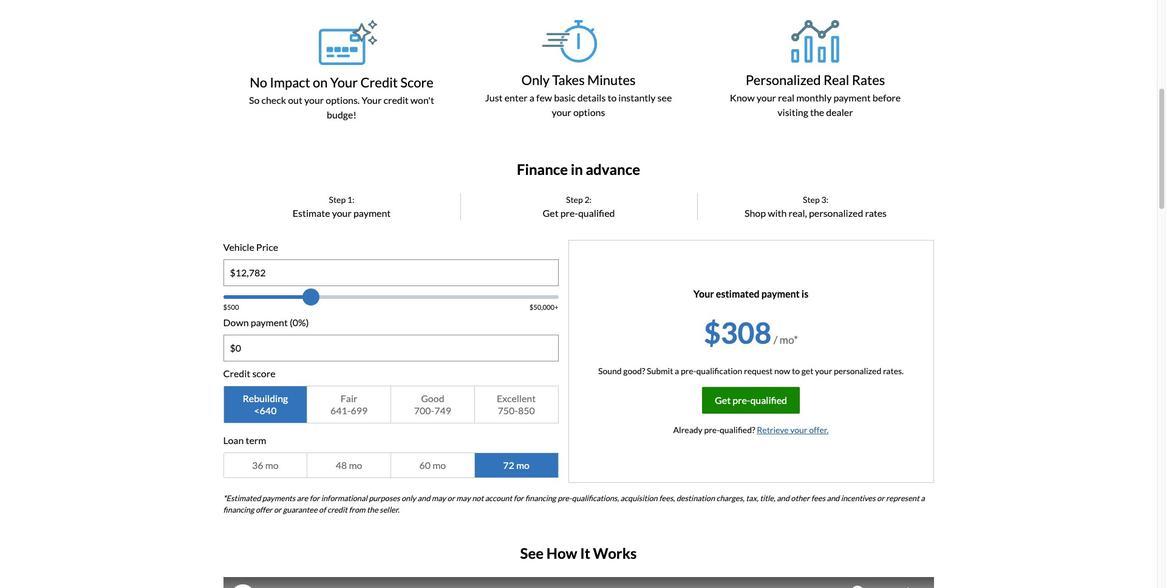 Task type: locate. For each thing, give the bounding box(es) containing it.
or left "represent"
[[877, 493, 885, 503]]

2 mo from the left
[[349, 459, 362, 471]]

fair
[[341, 392, 358, 404]]

0 horizontal spatial may
[[432, 493, 446, 503]]

4 mo from the left
[[516, 459, 530, 471]]

700-
[[414, 404, 435, 416]]

get
[[802, 366, 814, 376]]

to down minutes
[[608, 92, 617, 103]]

None text field
[[224, 260, 558, 285]]

1 vertical spatial the
[[367, 505, 378, 515]]

the right from
[[367, 505, 378, 515]]

your left the estimated
[[694, 288, 714, 299]]

step for real,
[[803, 194, 820, 205]]

and right only
[[418, 493, 430, 503]]

0 vertical spatial the
[[810, 106, 825, 118]]

step left 1:
[[329, 194, 346, 205]]

$500
[[223, 303, 239, 311]]

check
[[262, 94, 286, 106]]

payment down 1:
[[354, 207, 391, 219]]

3:
[[822, 194, 829, 205]]

pre- down in
[[561, 207, 578, 219]]

real,
[[789, 207, 807, 219]]

1 horizontal spatial and
[[777, 493, 790, 503]]

credit down informational at the left of page
[[327, 505, 348, 515]]

get inside step 2: get pre-qualified
[[543, 207, 559, 219]]

options.
[[326, 94, 360, 106]]

so
[[249, 94, 260, 106]]

only
[[402, 493, 416, 503]]

(0%)
[[290, 316, 309, 328]]

0 horizontal spatial or
[[274, 505, 281, 515]]

your left offer.
[[791, 425, 808, 435]]

0 vertical spatial a
[[530, 92, 535, 103]]

qualification
[[697, 366, 743, 376]]

step left '3:'
[[803, 194, 820, 205]]

2 vertical spatial your
[[694, 288, 714, 299]]

1 horizontal spatial the
[[810, 106, 825, 118]]

0 horizontal spatial qualified
[[578, 207, 615, 219]]

may left not
[[456, 493, 471, 503]]

fees
[[812, 493, 826, 503]]

down payment (0%)
[[223, 316, 309, 328]]

1 horizontal spatial qualified
[[751, 394, 787, 406]]

with
[[768, 207, 787, 219]]

in
[[571, 160, 583, 178]]

1 horizontal spatial get
[[715, 394, 731, 406]]

mo right 36
[[265, 459, 279, 471]]

represent
[[886, 493, 920, 503]]

get
[[543, 207, 559, 219], [715, 394, 731, 406]]

already
[[674, 425, 703, 435]]

step inside step 2: get pre-qualified
[[566, 194, 583, 205]]

impact
[[270, 74, 310, 90]]

$50,000+
[[530, 303, 559, 311]]

purposes
[[369, 493, 400, 503]]

only
[[522, 71, 550, 88]]

no impact on your credit score so check out your options. your credit won't budge!
[[249, 74, 434, 120]]

0 horizontal spatial for
[[310, 493, 320, 503]]

mo right 48
[[349, 459, 362, 471]]

1 vertical spatial to
[[792, 366, 800, 376]]

and right 'fees'
[[827, 493, 840, 503]]

1 step from the left
[[329, 194, 346, 205]]

0 vertical spatial your
[[330, 74, 358, 90]]

qualified down the 2:
[[578, 207, 615, 219]]

financing down '*estimated'
[[223, 505, 254, 515]]

financing
[[525, 493, 556, 503], [223, 505, 254, 515]]

for right the account
[[514, 493, 524, 503]]

get down qualification at the bottom right
[[715, 394, 731, 406]]

score
[[252, 367, 276, 379]]

1 vertical spatial personalized
[[834, 366, 882, 376]]

informational
[[321, 493, 367, 503]]

a left few
[[530, 92, 535, 103]]

visiting
[[778, 106, 809, 118]]

0 horizontal spatial credit
[[327, 505, 348, 515]]

0 vertical spatial get
[[543, 207, 559, 219]]

0 horizontal spatial get
[[543, 207, 559, 219]]

personalized left rates.
[[834, 366, 882, 376]]

3 step from the left
[[803, 194, 820, 205]]

1 vertical spatial a
[[675, 366, 679, 376]]

see
[[520, 544, 544, 562]]

your inside step 1: estimate your payment
[[332, 207, 352, 219]]

the down monthly
[[810, 106, 825, 118]]

mo for 48 mo
[[349, 459, 362, 471]]

credit left won't
[[384, 94, 409, 106]]

0 vertical spatial credit
[[384, 94, 409, 106]]

your estimated payment is
[[694, 288, 809, 299]]

on
[[313, 74, 328, 90]]

mo right "60"
[[433, 459, 446, 471]]

2 horizontal spatial or
[[877, 493, 885, 503]]

2 horizontal spatial and
[[827, 493, 840, 503]]

1 vertical spatial financing
[[223, 505, 254, 515]]

2 step from the left
[[566, 194, 583, 205]]

pre- inside button
[[733, 394, 751, 406]]

only takes minutes just enter a few basic details to instantly see your options
[[485, 71, 672, 118]]

0 vertical spatial financing
[[525, 493, 556, 503]]

excellent
[[497, 392, 536, 404]]

personalized down '3:'
[[809, 207, 864, 219]]

mo for 36 mo
[[265, 459, 279, 471]]

and right title,
[[777, 493, 790, 503]]

$308
[[704, 315, 772, 350]]

your up options.
[[330, 74, 358, 90]]

vehicle
[[223, 241, 254, 253]]

step left the 2:
[[566, 194, 583, 205]]

how
[[547, 544, 578, 562]]

payment up the dealer in the right top of the page
[[834, 92, 871, 103]]

step 1: estimate your payment
[[293, 194, 391, 219]]

0 vertical spatial to
[[608, 92, 617, 103]]

3 mo from the left
[[433, 459, 446, 471]]

or left not
[[448, 493, 455, 503]]

a right "represent"
[[921, 493, 925, 503]]

won't
[[411, 94, 434, 106]]

1 horizontal spatial credit
[[384, 94, 409, 106]]

to inside only takes minutes just enter a few basic details to instantly see your options
[[608, 92, 617, 103]]

price
[[256, 241, 278, 253]]

step inside the step 3: shop with real, personalized rates
[[803, 194, 820, 205]]

dealer
[[826, 106, 853, 118]]

instantly
[[619, 92, 656, 103]]

0 vertical spatial qualified
[[578, 207, 615, 219]]

qualified up retrieve
[[751, 394, 787, 406]]

payments
[[262, 493, 295, 503]]

2 horizontal spatial a
[[921, 493, 925, 503]]

the
[[810, 106, 825, 118], [367, 505, 378, 515]]

may right only
[[432, 493, 446, 503]]

1 horizontal spatial for
[[514, 493, 524, 503]]

the inside personalized real rates know your real monthly payment before visiting the dealer
[[810, 106, 825, 118]]

your right options.
[[362, 94, 382, 106]]

from
[[349, 505, 366, 515]]

0 vertical spatial credit
[[361, 74, 398, 90]]

acquisition
[[621, 493, 658, 503]]

get pre-qualified
[[715, 394, 787, 406]]

pre- up how
[[558, 493, 572, 503]]

0 horizontal spatial your
[[330, 74, 358, 90]]

0 horizontal spatial and
[[418, 493, 430, 503]]

term
[[246, 434, 266, 446]]

a inside *estimated payments are for informational purposes only and may or may not account for financing pre-qualifications, acquisition fees, destination charges, tax, title, and other fees and incentives or represent a financing offer or guarantee of credit from the seller.
[[921, 493, 925, 503]]

0 horizontal spatial step
[[329, 194, 346, 205]]

for
[[310, 493, 320, 503], [514, 493, 524, 503]]

1 mo from the left
[[265, 459, 279, 471]]

a inside only takes minutes just enter a few basic details to instantly see your options
[[530, 92, 535, 103]]

1 horizontal spatial credit
[[361, 74, 398, 90]]

1 horizontal spatial may
[[456, 493, 471, 503]]

mo right 72
[[516, 459, 530, 471]]

2 horizontal spatial your
[[694, 288, 714, 299]]

may
[[432, 493, 446, 503], [456, 493, 471, 503]]

for right 'are'
[[310, 493, 320, 503]]

out
[[288, 94, 303, 106]]

your left real
[[757, 92, 777, 103]]

pre- up qualified?
[[733, 394, 751, 406]]

your right out
[[304, 94, 324, 106]]

1 vertical spatial credit
[[327, 505, 348, 515]]

0 vertical spatial personalized
[[809, 207, 864, 219]]

2:
[[585, 194, 592, 205]]

2 for from the left
[[514, 493, 524, 503]]

0 horizontal spatial to
[[608, 92, 617, 103]]

mo
[[265, 459, 279, 471], [349, 459, 362, 471], [433, 459, 446, 471], [516, 459, 530, 471]]

payment left "is"
[[762, 288, 800, 299]]

offer.
[[809, 425, 829, 435]]

your
[[330, 74, 358, 90], [362, 94, 382, 106], [694, 288, 714, 299]]

0 horizontal spatial the
[[367, 505, 378, 515]]

credit
[[384, 94, 409, 106], [327, 505, 348, 515]]

incentives
[[841, 493, 876, 503]]

personalized real rates know your real monthly payment before visiting the dealer
[[730, 71, 901, 118]]

qualified
[[578, 207, 615, 219], [751, 394, 787, 406]]

good?
[[624, 366, 645, 376]]

your down 1:
[[332, 207, 352, 219]]

a right submit
[[675, 366, 679, 376]]

2 horizontal spatial step
[[803, 194, 820, 205]]

financing down the 72 mo
[[525, 493, 556, 503]]

1 horizontal spatial step
[[566, 194, 583, 205]]

get down 'finance'
[[543, 207, 559, 219]]

2 vertical spatial a
[[921, 493, 925, 503]]

1 vertical spatial your
[[362, 94, 382, 106]]

get pre-qualified button
[[702, 387, 800, 414]]

your down basic
[[552, 106, 572, 118]]

to left get
[[792, 366, 800, 376]]

step inside step 1: estimate your payment
[[329, 194, 346, 205]]

0 horizontal spatial financing
[[223, 505, 254, 515]]

0 horizontal spatial credit
[[223, 367, 251, 379]]

your inside personalized real rates know your real monthly payment before visiting the dealer
[[757, 92, 777, 103]]

1 vertical spatial get
[[715, 394, 731, 406]]

rates
[[865, 207, 887, 219]]

72 mo
[[503, 459, 530, 471]]

few
[[536, 92, 552, 103]]

or down payments at the left of page
[[274, 505, 281, 515]]

credit inside no impact on your credit score so check out your options. your credit won't budge!
[[384, 94, 409, 106]]

0 horizontal spatial a
[[530, 92, 535, 103]]

credit
[[361, 74, 398, 90], [223, 367, 251, 379]]

48
[[336, 459, 347, 471]]

1 vertical spatial credit
[[223, 367, 251, 379]]

good 700-749
[[414, 392, 451, 416]]

personalized
[[809, 207, 864, 219], [834, 366, 882, 376]]

of
[[319, 505, 326, 515]]

1 vertical spatial qualified
[[751, 394, 787, 406]]



Task type: describe. For each thing, give the bounding box(es) containing it.
your inside no impact on your credit score so check out your options. your credit won't budge!
[[304, 94, 324, 106]]

fees,
[[659, 493, 675, 503]]

72
[[503, 459, 515, 471]]

account
[[485, 493, 512, 503]]

estimate
[[293, 207, 330, 219]]

step for qualified
[[566, 194, 583, 205]]

seller.
[[380, 505, 400, 515]]

loan
[[223, 434, 244, 446]]

1 horizontal spatial financing
[[525, 493, 556, 503]]

credit inside *estimated payments are for informational purposes only and may or may not account for financing pre-qualifications, acquisition fees, destination charges, tax, title, and other fees and incentives or represent a financing offer or guarantee of credit from the seller.
[[327, 505, 348, 515]]

mo for 60 mo
[[433, 459, 446, 471]]

estimated
[[716, 288, 760, 299]]

qualified inside button
[[751, 394, 787, 406]]

it
[[580, 544, 591, 562]]

are
[[297, 493, 308, 503]]

see
[[658, 92, 672, 103]]

850
[[518, 404, 535, 416]]

budge!
[[327, 109, 357, 120]]

36
[[252, 459, 263, 471]]

step 3: shop with real, personalized rates
[[745, 194, 887, 219]]

rates
[[852, 71, 885, 88]]

payment inside step 1: estimate your payment
[[354, 207, 391, 219]]

your inside only takes minutes just enter a few basic details to instantly see your options
[[552, 106, 572, 118]]

just
[[485, 92, 503, 103]]

sound good? submit a pre-qualification request now to get your personalized rates.
[[598, 366, 904, 376]]

fair 641-699
[[331, 392, 368, 416]]

36 mo
[[252, 459, 279, 471]]

credit inside no impact on your credit score so check out your options. your credit won't budge!
[[361, 74, 398, 90]]

641-
[[331, 404, 351, 416]]

real
[[824, 71, 850, 88]]

1 for from the left
[[310, 493, 320, 503]]

monthly
[[797, 92, 832, 103]]

*estimated
[[223, 493, 261, 503]]

qualified inside step 2: get pre-qualified
[[578, 207, 615, 219]]

charges,
[[717, 493, 745, 503]]

minutes
[[587, 71, 636, 88]]

loan term
[[223, 434, 266, 446]]

other
[[791, 493, 810, 503]]

60 mo
[[420, 459, 446, 471]]

shop
[[745, 207, 766, 219]]

1 horizontal spatial or
[[448, 493, 455, 503]]

pre- right the already
[[704, 425, 720, 435]]

down
[[223, 316, 249, 328]]

know
[[730, 92, 755, 103]]

1 horizontal spatial a
[[675, 366, 679, 376]]

not
[[472, 493, 484, 503]]

finance in advance
[[517, 160, 640, 178]]

1 horizontal spatial to
[[792, 366, 800, 376]]

1 horizontal spatial your
[[362, 94, 382, 106]]

options
[[573, 106, 605, 118]]

already pre-qualified? retrieve your offer.
[[674, 425, 829, 435]]

submit
[[647, 366, 673, 376]]

personalized inside the step 3: shop with real, personalized rates
[[809, 207, 864, 219]]

see how it works
[[520, 544, 637, 562]]

1 and from the left
[[418, 493, 430, 503]]

Down payment (0%) text field
[[224, 335, 558, 361]]

2 and from the left
[[777, 493, 790, 503]]

advance
[[586, 160, 640, 178]]

excellent 750-850
[[497, 392, 536, 416]]

is
[[802, 288, 809, 299]]

<640
[[254, 404, 277, 416]]

good
[[421, 392, 445, 404]]

details
[[578, 92, 606, 103]]

qualifications,
[[572, 493, 619, 503]]

payment inside personalized real rates know your real monthly payment before visiting the dealer
[[834, 92, 871, 103]]

get inside button
[[715, 394, 731, 406]]

48 mo
[[336, 459, 362, 471]]

pre- inside *estimated payments are for informational purposes only and may or may not account for financing pre-qualifications, acquisition fees, destination charges, tax, title, and other fees and incentives or represent a financing offer or guarantee of credit from the seller.
[[558, 493, 572, 503]]

vehicle price
[[223, 241, 278, 253]]

699
[[351, 404, 368, 416]]

rebuilding
[[243, 392, 288, 404]]

real
[[778, 92, 795, 103]]

pre- right submit
[[681, 366, 697, 376]]

works
[[593, 544, 637, 562]]

finance
[[517, 160, 568, 178]]

pre- inside step 2: get pre-qualified
[[561, 207, 578, 219]]

step 2: get pre-qualified
[[543, 194, 615, 219]]

now
[[775, 366, 791, 376]]

rates.
[[883, 366, 904, 376]]

before
[[873, 92, 901, 103]]

*estimated payments are for informational purposes only and may or may not account for financing pre-qualifications, acquisition fees, destination charges, tax, title, and other fees and incentives or represent a financing offer or guarantee of credit from the seller.
[[223, 493, 925, 515]]

takes
[[553, 71, 585, 88]]

rebuilding <640
[[243, 392, 288, 416]]

749
[[435, 404, 451, 416]]

offer
[[256, 505, 273, 515]]

mo for 72 mo
[[516, 459, 530, 471]]

enter
[[505, 92, 528, 103]]

3 and from the left
[[827, 493, 840, 503]]

credit score
[[223, 367, 276, 379]]

request
[[744, 366, 773, 376]]

1 may from the left
[[432, 493, 446, 503]]

the inside *estimated payments are for informational purposes only and may or may not account for financing pre-qualifications, acquisition fees, destination charges, tax, title, and other fees and incentives or represent a financing offer or guarantee of credit from the seller.
[[367, 505, 378, 515]]

payment left (0%)
[[251, 316, 288, 328]]

guarantee
[[283, 505, 318, 515]]

1:
[[347, 194, 355, 205]]

step for payment
[[329, 194, 346, 205]]

destination
[[677, 493, 715, 503]]

your right get
[[815, 366, 833, 376]]

retrieve
[[757, 425, 789, 435]]

2 may from the left
[[456, 493, 471, 503]]

60
[[420, 459, 431, 471]]



Task type: vqa. For each thing, say whether or not it's contained in the screenshot.
Price
yes



